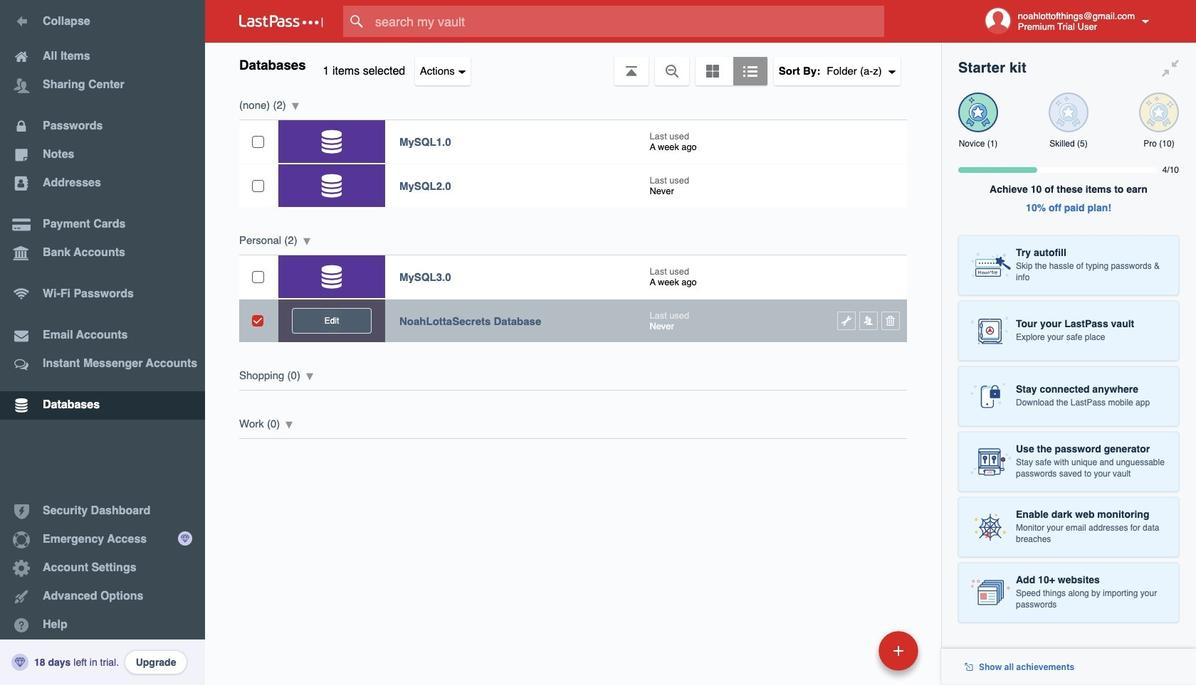 Task type: vqa. For each thing, say whether or not it's contained in the screenshot.
Main content main content
no



Task type: locate. For each thing, give the bounding box(es) containing it.
vault options navigation
[[205, 43, 942, 85]]

Search search field
[[343, 6, 912, 37]]

new item element
[[781, 631, 924, 672]]

new item navigation
[[781, 628, 927, 686]]



Task type: describe. For each thing, give the bounding box(es) containing it.
search my vault text field
[[343, 6, 912, 37]]

main navigation navigation
[[0, 0, 205, 686]]

lastpass image
[[239, 15, 323, 28]]



